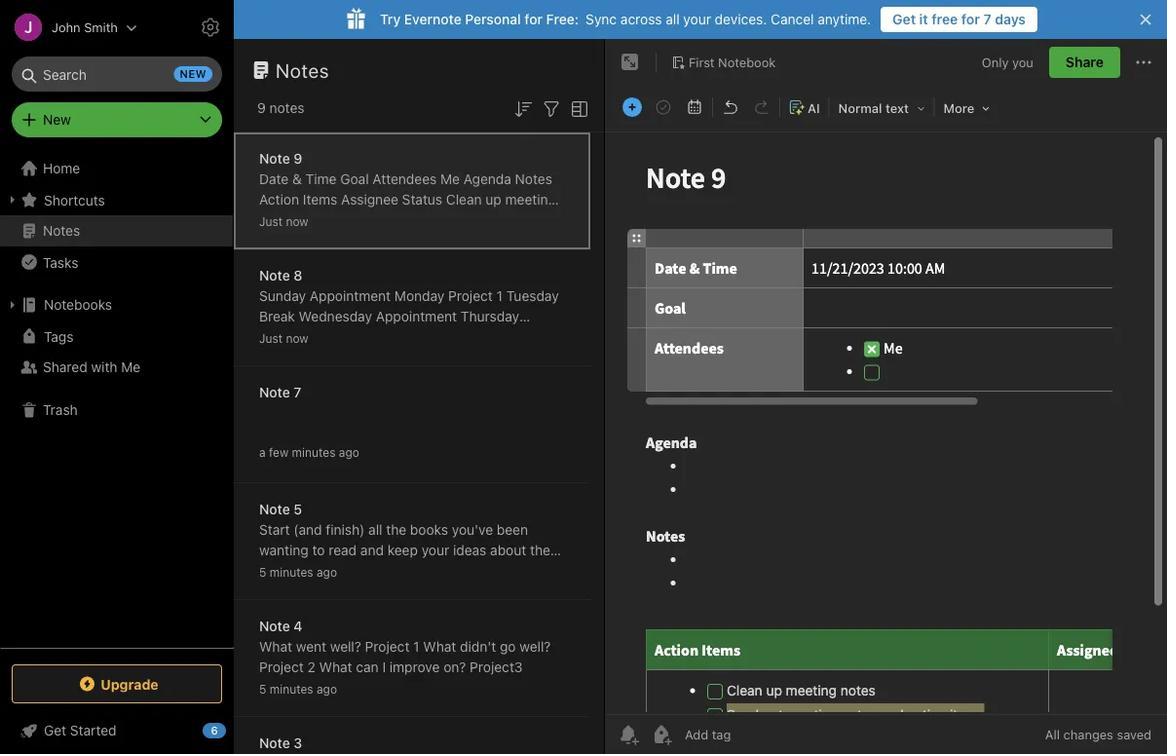 Task type: locate. For each thing, give the bounding box(es) containing it.
home link
[[0, 153, 234, 184]]

john
[[52, 20, 81, 35]]

a
[[259, 446, 266, 460], [494, 563, 501, 579]]

note up few
[[259, 385, 290, 401]]

2 down went
[[308, 659, 316, 675]]

just
[[259, 215, 283, 229], [259, 332, 283, 346]]

get it free for 7 days
[[893, 11, 1026, 27]]

note 3
[[259, 735, 302, 752]]

me right "with"
[[121, 359, 141, 375]]

1 horizontal spatial 7
[[984, 11, 992, 27]]

start (and finish) all the books you've been wanting to read and keep your ideas about them all in one place. tip: if you're reading a physical book, take pictu...
[[259, 522, 562, 599]]

0 vertical spatial ago
[[339, 446, 359, 460]]

notes up items
[[515, 171, 553, 187]]

1 horizontal spatial well?
[[520, 639, 551, 655]]

1 vertical spatial meeting
[[358, 212, 409, 228]]

ago down went
[[317, 683, 337, 696]]

tasks button
[[0, 247, 233, 278]]

just for date & time goal attendees me agenda notes action items assignee status clean up meeting notes send out meeting notes and action items
[[259, 215, 283, 229]]

7 left days
[[984, 11, 992, 27]]

1 vertical spatial just now
[[259, 332, 309, 346]]

2 left friday
[[308, 329, 316, 345]]

0 vertical spatial 7
[[984, 11, 992, 27]]

notes up tasks
[[43, 223, 80, 239]]

items
[[303, 192, 338, 208]]

1 horizontal spatial notes
[[276, 58, 330, 81]]

home
[[43, 160, 80, 176]]

appointment up wednesday
[[310, 288, 391, 304]]

just now down action
[[259, 215, 309, 229]]

2 vertical spatial 5
[[259, 683, 267, 696]]

minutes right few
[[292, 446, 336, 460]]

Insert field
[[618, 94, 647, 121]]

5 minutes ago
[[259, 566, 337, 579], [259, 683, 337, 696]]

for inside button
[[962, 11, 981, 27]]

few
[[269, 446, 289, 460]]

to
[[312, 542, 325, 559]]

1 vertical spatial 1
[[413, 639, 420, 655]]

appointment
[[310, 288, 391, 304], [376, 309, 457, 325]]

get inside help and learning task checklist field
[[44, 723, 66, 739]]

minutes down went
[[270, 683, 313, 696]]

all left in
[[259, 563, 273, 579]]

6
[[211, 725, 218, 737]]

1 horizontal spatial all
[[369, 522, 383, 538]]

3 note from the top
[[259, 385, 290, 401]]

meeting down assignee
[[358, 212, 409, 228]]

1 vertical spatial notes
[[515, 171, 553, 187]]

date
[[259, 171, 289, 187]]

ago for note 5
[[317, 566, 337, 579]]

1 for from the left
[[525, 11, 543, 27]]

break down sunday at the left top of page
[[259, 309, 295, 325]]

2
[[308, 329, 316, 345], [308, 659, 316, 675]]

5
[[294, 501, 302, 518], [259, 566, 267, 579], [259, 683, 267, 696]]

what went well? project 1 what didn't go well? project 2 what can i improve on? project3
[[259, 639, 551, 675]]

3 right click to collapse image on the left of page
[[294, 735, 302, 752]]

the
[[386, 522, 407, 538]]

9 notes
[[257, 100, 305, 116]]

get left the it
[[893, 11, 916, 27]]

notebooks
[[44, 297, 112, 313]]

went
[[296, 639, 327, 655]]

0 horizontal spatial 9
[[257, 100, 266, 116]]

2 inside what went well? project 1 what didn't go well? project 2 what can i improve on? project3
[[308, 659, 316, 675]]

0 horizontal spatial notes
[[43, 223, 80, 239]]

1 up thursday
[[497, 288, 503, 304]]

9 up &
[[294, 151, 303, 167]]

one
[[292, 563, 315, 579]]

2 horizontal spatial all
[[666, 11, 680, 27]]

5 minutes ago up the take in the left of the page
[[259, 566, 337, 579]]

1 horizontal spatial 1
[[497, 288, 503, 304]]

note for note 4
[[259, 618, 290, 635]]

More actions field
[[1133, 47, 1156, 78]]

2 just from the top
[[259, 332, 283, 346]]

keep
[[388, 542, 418, 559]]

with
[[91, 359, 117, 375]]

(and
[[294, 522, 322, 538]]

0 horizontal spatial 7
[[294, 385, 302, 401]]

note inside button
[[259, 735, 290, 752]]

1 note from the top
[[259, 151, 290, 167]]

0 horizontal spatial and
[[361, 542, 384, 559]]

5 minutes ago for project
[[259, 683, 337, 696]]

1 vertical spatial just
[[259, 332, 283, 346]]

1 vertical spatial 2
[[308, 659, 316, 675]]

minutes
[[292, 446, 336, 460], [270, 566, 313, 579], [270, 683, 313, 696]]

0 horizontal spatial well?
[[330, 639, 361, 655]]

a inside start (and finish) all the books you've been wanting to read and keep your ideas about them all in one place. tip: if you're reading a physical book, take pictu...
[[494, 563, 501, 579]]

meeting up items
[[505, 192, 557, 208]]

1 vertical spatial 5
[[259, 566, 267, 579]]

2 vertical spatial notes
[[43, 223, 80, 239]]

get for get started
[[44, 723, 66, 739]]

john smith
[[52, 20, 118, 35]]

project up "i"
[[365, 639, 410, 655]]

note for note 8
[[259, 268, 290, 284]]

4
[[294, 618, 303, 635]]

1 horizontal spatial me
[[441, 171, 460, 187]]

ago down to
[[317, 566, 337, 579]]

note window element
[[605, 39, 1168, 754]]

1 just now from the top
[[259, 215, 309, 229]]

1 just from the top
[[259, 215, 283, 229]]

and up "tip:"
[[361, 542, 384, 559]]

just down action
[[259, 215, 283, 229]]

0 horizontal spatial me
[[121, 359, 141, 375]]

5 for note 4
[[259, 683, 267, 696]]

note for note 3
[[259, 735, 290, 752]]

get started
[[44, 723, 117, 739]]

0 vertical spatial minutes
[[292, 446, 336, 460]]

notebook
[[719, 55, 776, 69]]

1 horizontal spatial for
[[962, 11, 981, 27]]

1 5 minutes ago from the top
[[259, 566, 337, 579]]

all
[[666, 11, 680, 27], [369, 522, 383, 538], [259, 563, 273, 579]]

0 vertical spatial 2
[[308, 329, 316, 345]]

all right across
[[666, 11, 680, 27]]

note left 4
[[259, 618, 290, 635]]

break
[[259, 309, 295, 325], [466, 329, 502, 345]]

1 now from the top
[[286, 215, 309, 229]]

0 vertical spatial notes
[[276, 58, 330, 81]]

add filters image
[[540, 97, 563, 121]]

note up start
[[259, 501, 290, 518]]

1 vertical spatial now
[[286, 332, 309, 346]]

0 vertical spatial a
[[259, 446, 266, 460]]

me inside 'link'
[[121, 359, 141, 375]]

well? right go
[[520, 639, 551, 655]]

5 up (and
[[294, 501, 302, 518]]

0 vertical spatial now
[[286, 215, 309, 229]]

2 vertical spatial ago
[[317, 683, 337, 696]]

you're
[[400, 563, 439, 579]]

free:
[[546, 11, 579, 27]]

1 up improve
[[413, 639, 420, 655]]

1 vertical spatial get
[[44, 723, 66, 739]]

note up sunday at the left top of page
[[259, 268, 290, 284]]

1 inside what went well? project 1 what didn't go well? project 2 what can i improve on? project3
[[413, 639, 420, 655]]

note
[[259, 151, 290, 167], [259, 268, 290, 284], [259, 385, 290, 401], [259, 501, 290, 518], [259, 618, 290, 635], [259, 735, 290, 752]]

0 vertical spatial 3
[[394, 329, 402, 345]]

appointment down monday
[[376, 309, 457, 325]]

assignee
[[341, 192, 399, 208]]

More field
[[937, 94, 997, 122]]

0 vertical spatial just
[[259, 215, 283, 229]]

5 minutes ago down went
[[259, 683, 337, 696]]

0 vertical spatial 5 minutes ago
[[259, 566, 337, 579]]

what down note 4
[[259, 639, 292, 655]]

project up thursday
[[448, 288, 493, 304]]

5 minutes ago for to
[[259, 566, 337, 579]]

only you
[[982, 55, 1034, 69]]

Note Editor text field
[[605, 133, 1168, 714]]

and down clean
[[452, 212, 475, 228]]

2 vertical spatial all
[[259, 563, 273, 579]]

2 5 minutes ago from the top
[[259, 683, 337, 696]]

share
[[1066, 54, 1104, 70]]

add tag image
[[650, 723, 674, 747]]

tags button
[[0, 321, 233, 352]]

1 horizontal spatial your
[[684, 11, 711, 27]]

Sort options field
[[512, 96, 535, 121]]

5 note from the top
[[259, 618, 290, 635]]

0 vertical spatial me
[[441, 171, 460, 187]]

note up date
[[259, 151, 290, 167]]

time
[[306, 171, 337, 187]]

ai
[[808, 101, 820, 116]]

take
[[298, 583, 325, 599]]

2 inside sunday appointment monday project 1 tuesday break wednesday appointment thursday project 2 friday task 3 saturday break
[[308, 329, 316, 345]]

1 vertical spatial me
[[121, 359, 141, 375]]

1 horizontal spatial get
[[893, 11, 916, 27]]

1 horizontal spatial and
[[452, 212, 475, 228]]

0 vertical spatial appointment
[[310, 288, 391, 304]]

1 vertical spatial 3
[[294, 735, 302, 752]]

shared
[[43, 359, 87, 375]]

0 horizontal spatial your
[[422, 542, 450, 559]]

0 horizontal spatial what
[[259, 639, 292, 655]]

now for project
[[286, 332, 309, 346]]

1 horizontal spatial 3
[[394, 329, 402, 345]]

just down sunday at the left top of page
[[259, 332, 283, 346]]

3 right task
[[394, 329, 402, 345]]

task
[[362, 329, 390, 345]]

a down about
[[494, 563, 501, 579]]

normal
[[839, 101, 883, 116]]

just now down sunday at the left top of page
[[259, 332, 309, 346]]

5 for note 5
[[259, 566, 267, 579]]

get inside button
[[893, 11, 916, 27]]

1 vertical spatial ago
[[317, 566, 337, 579]]

share button
[[1050, 47, 1121, 78]]

well? up can
[[330, 639, 361, 655]]

5 up "note 3"
[[259, 683, 267, 696]]

evernote
[[404, 11, 462, 27]]

1 vertical spatial all
[[369, 522, 383, 538]]

Heading level field
[[832, 94, 932, 122]]

project3
[[470, 659, 523, 675]]

4 note from the top
[[259, 501, 290, 518]]

Add tag field
[[683, 727, 829, 743]]

now left friday
[[286, 332, 309, 346]]

0 vertical spatial 1
[[497, 288, 503, 304]]

2 just now from the top
[[259, 332, 309, 346]]

ago right few
[[339, 446, 359, 460]]

5 left in
[[259, 566, 267, 579]]

break down thursday
[[466, 329, 502, 345]]

1 vertical spatial 9
[[294, 151, 303, 167]]

1 vertical spatial 5 minutes ago
[[259, 683, 337, 696]]

0 horizontal spatial 1
[[413, 639, 420, 655]]

View options field
[[563, 96, 592, 121]]

me up clean
[[441, 171, 460, 187]]

thursday
[[461, 309, 520, 325]]

2 horizontal spatial notes
[[515, 171, 553, 187]]

0 vertical spatial break
[[259, 309, 295, 325]]

sunday
[[259, 288, 306, 304]]

1 vertical spatial break
[[466, 329, 502, 345]]

get left the started in the left of the page
[[44, 723, 66, 739]]

notes up '9 notes'
[[276, 58, 330, 81]]

project down sunday at the left top of page
[[259, 329, 304, 345]]

1 horizontal spatial meeting
[[505, 192, 557, 208]]

well?
[[330, 639, 361, 655], [520, 639, 551, 655]]

notes inside date & time goal attendees me agenda notes action items assignee status clean up meeting notes send out meeting notes and action items
[[515, 171, 553, 187]]

2 2 from the top
[[308, 659, 316, 675]]

1 vertical spatial a
[[494, 563, 501, 579]]

get for get it free for 7 days
[[893, 11, 916, 27]]

meeting
[[505, 192, 557, 208], [358, 212, 409, 228]]

trash
[[43, 402, 78, 418]]

0 horizontal spatial all
[[259, 563, 273, 579]]

now down action
[[286, 215, 309, 229]]

1 2 from the top
[[308, 329, 316, 345]]

what left can
[[319, 659, 352, 675]]

expand note image
[[619, 51, 642, 74]]

0 vertical spatial get
[[893, 11, 916, 27]]

1 horizontal spatial 9
[[294, 151, 303, 167]]

2 for from the left
[[962, 11, 981, 27]]

1 vertical spatial and
[[361, 542, 384, 559]]

0 horizontal spatial get
[[44, 723, 66, 739]]

improve
[[390, 659, 440, 675]]

for left free:
[[525, 11, 543, 27]]

7 up "a few minutes ago"
[[294, 385, 302, 401]]

0 horizontal spatial meeting
[[358, 212, 409, 228]]

1 vertical spatial minutes
[[270, 566, 313, 579]]

text
[[886, 101, 909, 116]]

note 5
[[259, 501, 302, 518]]

6 note from the top
[[259, 735, 290, 752]]

1 well? from the left
[[330, 639, 361, 655]]

3
[[394, 329, 402, 345], [294, 735, 302, 752]]

now for assignee
[[286, 215, 309, 229]]

just now for date & time goal attendees me agenda notes action items assignee status clean up meeting notes send out meeting notes and action items
[[259, 215, 309, 229]]

0 vertical spatial just now
[[259, 215, 309, 229]]

1 inside sunday appointment monday project 1 tuesday break wednesday appointment thursday project 2 friday task 3 saturday break
[[497, 288, 503, 304]]

3 inside sunday appointment monday project 1 tuesday break wednesday appointment thursday project 2 friday task 3 saturday break
[[394, 329, 402, 345]]

your down books
[[422, 542, 450, 559]]

0 vertical spatial and
[[452, 212, 475, 228]]

1 vertical spatial 7
[[294, 385, 302, 401]]

0 vertical spatial 9
[[257, 100, 266, 116]]

notes
[[270, 100, 305, 116], [259, 212, 294, 228], [413, 212, 448, 228]]

2 now from the top
[[286, 332, 309, 346]]

for right free
[[962, 11, 981, 27]]

your
[[684, 11, 711, 27], [422, 542, 450, 559]]

your up 'first'
[[684, 11, 711, 27]]

Account field
[[0, 8, 137, 47]]

9 up note 9
[[257, 100, 266, 116]]

new
[[180, 68, 207, 80]]

1 vertical spatial your
[[422, 542, 450, 559]]

2 note from the top
[[259, 268, 290, 284]]

2 vertical spatial minutes
[[270, 683, 313, 696]]

1 horizontal spatial a
[[494, 563, 501, 579]]

tree
[[0, 153, 234, 647]]

note right click to collapse image on the left of page
[[259, 735, 290, 752]]

what up on?
[[423, 639, 456, 655]]

your inside start (and finish) all the books you've been wanting to read and keep your ideas about them all in one place. tip: if you're reading a physical book, take pictu...
[[422, 542, 450, 559]]

notes down action
[[259, 212, 294, 228]]

minutes down wanting
[[270, 566, 313, 579]]

0 vertical spatial your
[[684, 11, 711, 27]]

me
[[441, 171, 460, 187], [121, 359, 141, 375]]

0 horizontal spatial for
[[525, 11, 543, 27]]

undo image
[[717, 94, 745, 121]]

0 horizontal spatial 3
[[294, 735, 302, 752]]

them
[[530, 542, 562, 559]]

i
[[383, 659, 386, 675]]

me inside date & time goal attendees me agenda notes action items assignee status clean up meeting notes send out meeting notes and action items
[[441, 171, 460, 187]]

all left the
[[369, 522, 383, 538]]

a left few
[[259, 446, 266, 460]]



Task type: vqa. For each thing, say whether or not it's contained in the screenshot.
GET STARTED
yes



Task type: describe. For each thing, give the bounding box(es) containing it.
it
[[920, 11, 929, 27]]

cancel
[[771, 11, 814, 27]]

new
[[43, 112, 71, 128]]

&
[[292, 171, 302, 187]]

sunday appointment monday project 1 tuesday break wednesday appointment thursday project 2 friday task 3 saturday break
[[259, 288, 559, 345]]

go
[[500, 639, 516, 655]]

smith
[[84, 20, 118, 35]]

and inside start (and finish) all the books you've been wanting to read and keep your ideas about them all in one place. tip: if you're reading a physical book, take pictu...
[[361, 542, 384, 559]]

upgrade button
[[12, 665, 222, 704]]

date & time goal attendees me agenda notes action items assignee status clean up meeting notes send out meeting notes and action items
[[259, 171, 557, 228]]

project down went
[[259, 659, 304, 675]]

free
[[932, 11, 958, 27]]

if
[[388, 563, 396, 579]]

more actions image
[[1133, 51, 1156, 74]]

tip:
[[360, 563, 384, 579]]

just for sunday appointment monday project 1 tuesday break wednesday appointment thursday project 2 friday task 3 saturday break
[[259, 332, 283, 346]]

tree containing home
[[0, 153, 234, 647]]

0 vertical spatial 5
[[294, 501, 302, 518]]

across
[[621, 11, 662, 27]]

attendees
[[373, 171, 437, 187]]

note for note 5
[[259, 501, 290, 518]]

first
[[689, 55, 715, 69]]

note for note 7
[[259, 385, 290, 401]]

ideas
[[453, 542, 487, 559]]

1 vertical spatial appointment
[[376, 309, 457, 325]]

1 horizontal spatial break
[[466, 329, 502, 345]]

note 8
[[259, 268, 303, 284]]

personal
[[465, 11, 521, 27]]

all changes saved
[[1046, 728, 1152, 742]]

click to collapse image
[[227, 718, 241, 742]]

on?
[[444, 659, 466, 675]]

trash link
[[0, 395, 233, 426]]

Add filters field
[[540, 96, 563, 121]]

notes link
[[0, 215, 233, 247]]

agenda
[[464, 171, 512, 187]]

minutes for 5
[[270, 566, 313, 579]]

1 horizontal spatial what
[[319, 659, 352, 675]]

2 horizontal spatial what
[[423, 639, 456, 655]]

try
[[380, 11, 401, 27]]

shortcuts button
[[0, 184, 233, 215]]

notes down status
[[413, 212, 448, 228]]

you
[[1013, 55, 1034, 69]]

get it free for 7 days button
[[881, 7, 1038, 32]]

you've
[[452, 522, 493, 538]]

upgrade
[[101, 676, 159, 692]]

days
[[995, 11, 1026, 27]]

just now for sunday appointment monday project 1 tuesday break wednesday appointment thursday project 2 friday task 3 saturday break
[[259, 332, 309, 346]]

up
[[486, 192, 502, 208]]

0 vertical spatial all
[[666, 11, 680, 27]]

changes
[[1064, 728, 1114, 742]]

notebooks link
[[0, 289, 233, 321]]

sync
[[586, 11, 617, 27]]

clean
[[446, 192, 482, 208]]

for for 7
[[962, 11, 981, 27]]

physical
[[505, 563, 556, 579]]

for for free:
[[525, 11, 543, 27]]

tuesday
[[507, 288, 559, 304]]

friday
[[319, 329, 358, 345]]

saturday
[[406, 329, 462, 345]]

goal
[[340, 171, 369, 187]]

monday
[[395, 288, 445, 304]]

pictu...
[[329, 583, 372, 599]]

ago for note 4
[[317, 683, 337, 696]]

try evernote personal for free: sync across all your devices. cancel anytime.
[[380, 11, 872, 27]]

shared with me link
[[0, 352, 233, 383]]

0 horizontal spatial break
[[259, 309, 295, 325]]

and inside date & time goal attendees me agenda notes action items assignee status clean up meeting notes send out meeting notes and action items
[[452, 212, 475, 228]]

ai button
[[783, 94, 827, 122]]

saved
[[1117, 728, 1152, 742]]

calendar event image
[[681, 94, 709, 121]]

0 horizontal spatial a
[[259, 446, 266, 460]]

7 inside get it free for 7 days button
[[984, 11, 992, 27]]

note 4
[[259, 618, 303, 635]]

wanting
[[259, 542, 309, 559]]

in
[[277, 563, 288, 579]]

book,
[[259, 583, 295, 599]]

tasks
[[43, 254, 78, 270]]

expand notebooks image
[[5, 297, 20, 313]]

first notebook button
[[665, 49, 783, 76]]

new button
[[12, 102, 222, 137]]

Help and Learning task checklist field
[[0, 715, 234, 747]]

shortcuts
[[44, 192, 105, 208]]

start
[[259, 522, 290, 538]]

add a reminder image
[[617, 723, 640, 747]]

more
[[944, 101, 975, 116]]

items
[[521, 212, 556, 228]]

1 for what
[[413, 639, 420, 655]]

send
[[298, 212, 330, 228]]

read
[[329, 542, 357, 559]]

about
[[490, 542, 527, 559]]

2 well? from the left
[[520, 639, 551, 655]]

notes up note 9
[[270, 100, 305, 116]]

started
[[70, 723, 117, 739]]

8
[[294, 268, 303, 284]]

all
[[1046, 728, 1060, 742]]

new search field
[[25, 57, 212, 92]]

1 for tuesday
[[497, 288, 503, 304]]

settings image
[[199, 16, 222, 39]]

0 vertical spatial meeting
[[505, 192, 557, 208]]

wednesday
[[299, 309, 372, 325]]

devices.
[[715, 11, 767, 27]]

status
[[402, 192, 443, 208]]

Search text field
[[25, 57, 209, 92]]

3 inside button
[[294, 735, 302, 752]]

note 3 button
[[234, 717, 591, 754]]

didn't
[[460, 639, 496, 655]]

minutes for 4
[[270, 683, 313, 696]]

first notebook
[[689, 55, 776, 69]]

note for note 9
[[259, 151, 290, 167]]



